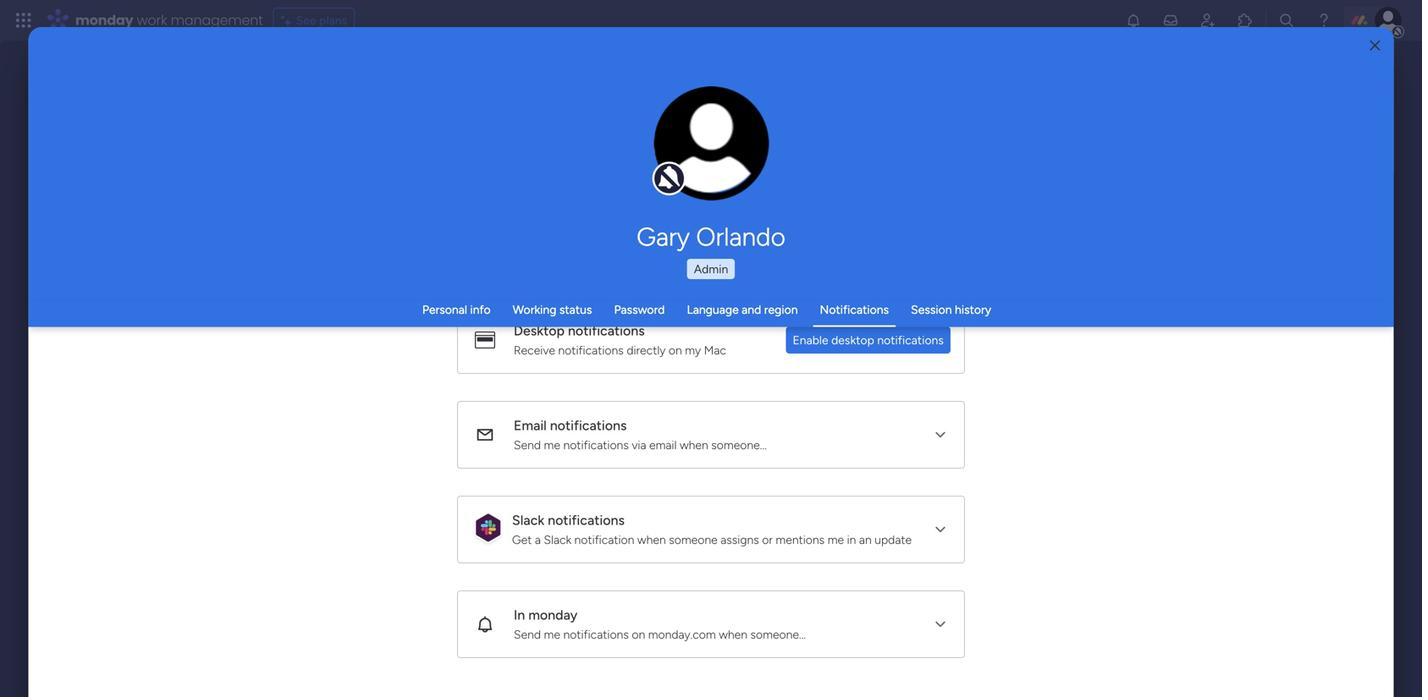 Task type: describe. For each thing, give the bounding box(es) containing it.
gary orlando dialog
[[28, 27, 1394, 698]]

language and region link
[[687, 303, 798, 317]]

personal info
[[422, 303, 491, 317]]

send for email
[[514, 438, 541, 452]]

notifications link
[[820, 303, 889, 317]]

and
[[742, 303, 761, 317]]

mac
[[704, 343, 726, 358]]

notifications inside button
[[877, 333, 944, 348]]

profile
[[716, 152, 747, 166]]

desktop notifications receive notifications directly on my mac
[[514, 323, 726, 358]]

email notifications send me notifications via email when someone...
[[514, 418, 767, 452]]

working status link
[[513, 303, 592, 317]]

0 vertical spatial slack
[[512, 513, 545, 529]]

me inside slack notifications get a slack notification when someone assigns or mentions me in an update
[[828, 533, 844, 547]]

someone
[[669, 533, 718, 547]]

monday.com
[[648, 628, 716, 642]]

plans
[[319, 13, 347, 28]]

notifications
[[820, 303, 889, 317]]

personal
[[422, 303, 467, 317]]

working status
[[513, 303, 592, 317]]

receive
[[514, 343, 555, 358]]

or
[[762, 533, 773, 547]]

directly
[[627, 343, 666, 358]]

session
[[911, 303, 952, 317]]

see plans button
[[273, 8, 355, 33]]

see
[[296, 13, 316, 28]]

admin
[[694, 262, 728, 276]]

inbox image
[[1162, 12, 1179, 29]]

notifications inside slack notifications get a slack notification when someone assigns or mentions me in an update
[[548, 513, 625, 529]]

gary orlando image
[[1375, 7, 1402, 34]]

session history link
[[911, 303, 991, 317]]

update
[[875, 533, 912, 547]]

in
[[514, 607, 525, 624]]

on for monday
[[632, 628, 645, 642]]

notifications image
[[1125, 12, 1142, 29]]

invite members image
[[1200, 12, 1217, 29]]

me for monday
[[544, 628, 560, 642]]

1 vertical spatial slack
[[544, 533, 572, 547]]

management
[[171, 11, 263, 30]]

monday work management
[[75, 11, 263, 30]]

send for in
[[514, 628, 541, 642]]

apps image
[[1237, 12, 1254, 29]]

gary orlando button
[[478, 222, 944, 252]]

help image
[[1316, 12, 1333, 29]]

see plans
[[296, 13, 347, 28]]

search everything image
[[1278, 12, 1295, 29]]

select product image
[[15, 12, 32, 29]]

assigns
[[721, 533, 759, 547]]

enable
[[793, 333, 829, 348]]

session history
[[911, 303, 991, 317]]

when inside slack notifications get a slack notification when someone assigns or mentions me in an update
[[637, 533, 666, 547]]

monday inside in monday send me notifications on monday.com when someone...
[[529, 607, 578, 624]]

work
[[137, 11, 167, 30]]



Task type: locate. For each thing, give the bounding box(es) containing it.
1 vertical spatial send
[[514, 628, 541, 642]]

on for notifications
[[669, 343, 682, 358]]

1 vertical spatial someone...
[[751, 628, 806, 642]]

change profile picture button
[[654, 86, 769, 201]]

an
[[859, 533, 872, 547]]

2 horizontal spatial when
[[719, 628, 748, 642]]

monday left the work
[[75, 11, 133, 30]]

0 vertical spatial someone...
[[711, 438, 767, 452]]

enable desktop notifications
[[793, 333, 944, 348]]

in monday send me notifications on monday.com when someone...
[[514, 607, 806, 642]]

when right monday.com
[[719, 628, 748, 642]]

status
[[560, 303, 592, 317]]

language and region
[[687, 303, 798, 317]]

slack right a
[[544, 533, 572, 547]]

1 horizontal spatial when
[[680, 438, 708, 452]]

notification
[[575, 533, 635, 547]]

1 vertical spatial when
[[637, 533, 666, 547]]

me for notifications
[[544, 438, 560, 452]]

1 horizontal spatial on
[[669, 343, 682, 358]]

0 vertical spatial when
[[680, 438, 708, 452]]

me inside in monday send me notifications on monday.com when someone...
[[544, 628, 560, 642]]

1 vertical spatial me
[[828, 533, 844, 547]]

on inside the desktop notifications receive notifications directly on my mac
[[669, 343, 682, 358]]

0 vertical spatial on
[[669, 343, 682, 358]]

0 vertical spatial send
[[514, 438, 541, 452]]

1 horizontal spatial monday
[[529, 607, 578, 624]]

in
[[847, 533, 856, 547]]

slack notifications get a slack notification when someone assigns or mentions me in an update
[[512, 513, 912, 547]]

me
[[544, 438, 560, 452], [828, 533, 844, 547], [544, 628, 560, 642]]

someone... for in monday
[[751, 628, 806, 642]]

monday right in
[[529, 607, 578, 624]]

when inside in monday send me notifications on monday.com when someone...
[[719, 628, 748, 642]]

someone... inside in monday send me notifications on monday.com when someone...
[[751, 628, 806, 642]]

when for monday
[[719, 628, 748, 642]]

me inside email notifications send me notifications via email when someone...
[[544, 438, 560, 452]]

0 vertical spatial me
[[544, 438, 560, 452]]

change profile picture
[[676, 152, 747, 180]]

on inside in monday send me notifications on monday.com when someone...
[[632, 628, 645, 642]]

desktop
[[831, 333, 875, 348]]

0 vertical spatial monday
[[75, 11, 133, 30]]

region
[[764, 303, 798, 317]]

0 horizontal spatial on
[[632, 628, 645, 642]]

when for notifications
[[680, 438, 708, 452]]

password link
[[614, 303, 665, 317]]

when
[[680, 438, 708, 452], [637, 533, 666, 547], [719, 628, 748, 642]]

email
[[514, 418, 547, 434]]

send down in
[[514, 628, 541, 642]]

orlando
[[696, 222, 786, 252]]

send inside in monday send me notifications on monday.com when someone...
[[514, 628, 541, 642]]

monday
[[75, 11, 133, 30], [529, 607, 578, 624]]

when right email
[[680, 438, 708, 452]]

on left the my
[[669, 343, 682, 358]]

2 vertical spatial when
[[719, 628, 748, 642]]

someone... for email notifications
[[711, 438, 767, 452]]

enable desktop notifications button
[[786, 327, 951, 354]]

slack up get
[[512, 513, 545, 529]]

a
[[535, 533, 541, 547]]

personal info link
[[422, 303, 491, 317]]

1 vertical spatial on
[[632, 628, 645, 642]]

2 send from the top
[[514, 628, 541, 642]]

mentions
[[776, 533, 825, 547]]

password
[[614, 303, 665, 317]]

my
[[685, 343, 701, 358]]

gary
[[637, 222, 690, 252]]

close image
[[1370, 40, 1380, 52]]

0 horizontal spatial when
[[637, 533, 666, 547]]

when left someone
[[637, 533, 666, 547]]

someone... inside email notifications send me notifications via email when someone...
[[711, 438, 767, 452]]

notifications
[[568, 323, 645, 339], [877, 333, 944, 348], [558, 343, 624, 358], [550, 418, 627, 434], [563, 438, 629, 452], [548, 513, 625, 529], [563, 628, 629, 642]]

send
[[514, 438, 541, 452], [514, 628, 541, 642]]

1 send from the top
[[514, 438, 541, 452]]

history
[[955, 303, 991, 317]]

change
[[676, 152, 714, 166]]

0 horizontal spatial monday
[[75, 11, 133, 30]]

notifications inside in monday send me notifications on monday.com when someone...
[[563, 628, 629, 642]]

send inside email notifications send me notifications via email when someone...
[[514, 438, 541, 452]]

email
[[649, 438, 677, 452]]

working
[[513, 303, 557, 317]]

1 vertical spatial monday
[[529, 607, 578, 624]]

someone...
[[711, 438, 767, 452], [751, 628, 806, 642]]

language
[[687, 303, 739, 317]]

slack
[[512, 513, 545, 529], [544, 533, 572, 547]]

via
[[632, 438, 646, 452]]

on
[[669, 343, 682, 358], [632, 628, 645, 642]]

info
[[470, 303, 491, 317]]

on left monday.com
[[632, 628, 645, 642]]

gary orlando
[[637, 222, 786, 252]]

picture
[[694, 167, 729, 180]]

desktop
[[514, 323, 565, 339]]

2 vertical spatial me
[[544, 628, 560, 642]]

send down the email
[[514, 438, 541, 452]]

get
[[512, 533, 532, 547]]

when inside email notifications send me notifications via email when someone...
[[680, 438, 708, 452]]



Task type: vqa. For each thing, say whether or not it's contained in the screenshot.
left Time
no



